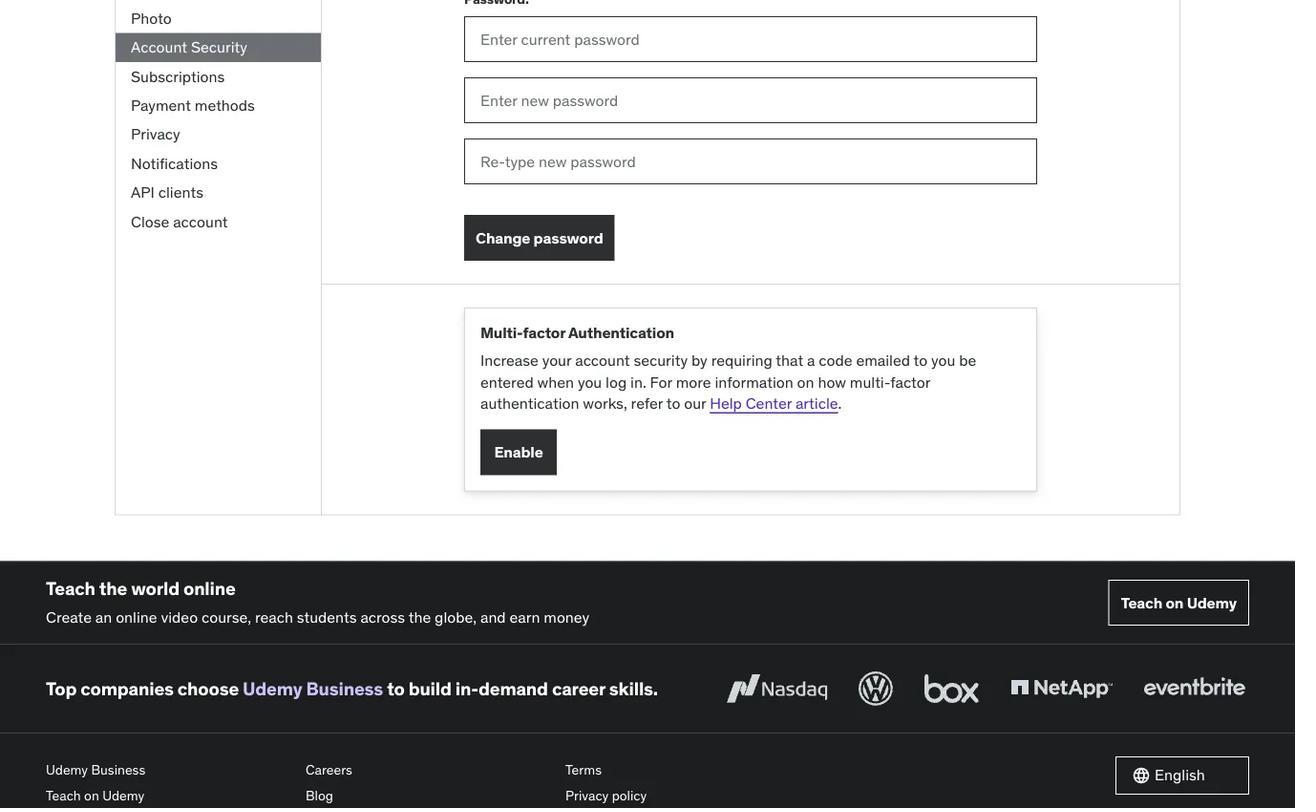 Task type: describe. For each thing, give the bounding box(es) containing it.
emailed
[[856, 351, 910, 371]]

on inside udemy business teach on udemy
[[84, 787, 99, 805]]

in-
[[455, 677, 479, 700]]

subscriptions
[[131, 67, 225, 86]]

notifications link
[[116, 149, 321, 179]]

multi-
[[850, 372, 890, 392]]

photo account security subscriptions payment methods privacy notifications api clients close account
[[131, 9, 255, 231]]

careers link
[[306, 757, 550, 783]]

multi-factor authentication
[[480, 324, 674, 343]]

0 vertical spatial to
[[914, 351, 928, 371]]

subscriptions link
[[116, 62, 321, 91]]

for
[[650, 372, 672, 392]]

1 vertical spatial teach on udemy link
[[46, 783, 290, 808]]

enable button
[[480, 430, 557, 476]]

career
[[552, 677, 605, 700]]

teach for the
[[46, 577, 95, 600]]

udemy inside teach on udemy link
[[1187, 593, 1237, 613]]

0 vertical spatial the
[[99, 577, 127, 600]]

close
[[131, 212, 169, 231]]

notifications
[[131, 154, 218, 173]]

information
[[715, 372, 794, 392]]

photo link
[[116, 4, 321, 33]]

netapp image
[[1007, 668, 1117, 710]]

your
[[542, 351, 572, 371]]

account security link
[[116, 33, 321, 62]]

a
[[807, 351, 815, 371]]

privacy link
[[116, 120, 321, 149]]

when
[[537, 372, 574, 392]]

api clients link
[[116, 179, 321, 208]]

close account link
[[116, 208, 321, 237]]

policy
[[612, 787, 647, 805]]

clients
[[158, 183, 203, 202]]

increase your account security by requiring that a code emailed to you be entered when you log in. for more information on how multi-factor authentication works, refer to our
[[480, 351, 977, 413]]

article
[[796, 394, 838, 413]]

log
[[606, 372, 627, 392]]

top companies choose udemy business to build in-demand career skills.
[[46, 677, 658, 700]]

eventbrite image
[[1140, 668, 1249, 710]]

terms link
[[566, 757, 810, 783]]

on inside increase your account security by requiring that a code emailed to you be entered when you log in. for more information on how multi-factor authentication works, refer to our
[[797, 372, 814, 392]]

1 vertical spatial on
[[1166, 593, 1184, 613]]

udemy business teach on udemy
[[46, 761, 145, 805]]

requiring
[[711, 351, 773, 371]]

reach
[[255, 608, 293, 627]]

1 horizontal spatial business
[[306, 677, 383, 700]]

box image
[[920, 668, 984, 710]]

Re-type new password password field
[[464, 139, 1037, 185]]

privacy inside terms privacy policy
[[566, 787, 609, 805]]

volkswagen image
[[855, 668, 897, 710]]

teach on udemy
[[1121, 593, 1237, 613]]

help center article link
[[710, 394, 838, 413]]

skills.
[[609, 677, 658, 700]]

help center article .
[[710, 394, 842, 413]]

english
[[1155, 766, 1205, 785]]

center
[[746, 394, 792, 413]]

video
[[161, 608, 198, 627]]

payment
[[131, 96, 191, 115]]

blog
[[306, 787, 333, 805]]

account inside increase your account security by requiring that a code emailed to you be entered when you log in. for more information on how multi-factor authentication works, refer to our
[[575, 351, 630, 371]]

payment methods link
[[116, 91, 321, 120]]

money
[[544, 608, 590, 627]]

teach for on
[[1121, 593, 1163, 613]]

build
[[409, 677, 452, 700]]

teach the world online create an online video course, reach students across the globe, and earn money
[[46, 577, 590, 627]]

security
[[191, 38, 247, 57]]

help
[[710, 394, 742, 413]]



Task type: vqa. For each thing, say whether or not it's contained in the screenshot.
'how'
yes



Task type: locate. For each thing, give the bounding box(es) containing it.
change password
[[476, 228, 603, 248]]

2 vertical spatial on
[[84, 787, 99, 805]]

how
[[818, 372, 846, 392]]

business down companies
[[91, 761, 145, 778]]

increase
[[480, 351, 539, 371]]

0 vertical spatial privacy
[[131, 125, 180, 144]]

0 horizontal spatial account
[[173, 212, 228, 231]]

to right the emailed
[[914, 351, 928, 371]]

0 vertical spatial on
[[797, 372, 814, 392]]

terms privacy policy
[[566, 761, 647, 805]]

1 vertical spatial online
[[116, 608, 157, 627]]

0 horizontal spatial teach on udemy link
[[46, 783, 290, 808]]

students
[[297, 608, 357, 627]]

udemy business link down choose
[[46, 757, 290, 783]]

Password: password field
[[464, 17, 1037, 63]]

methods
[[195, 96, 255, 115]]

2 horizontal spatial on
[[1166, 593, 1184, 613]]

0 horizontal spatial business
[[91, 761, 145, 778]]

privacy down terms on the left of page
[[566, 787, 609, 805]]

0 vertical spatial business
[[306, 677, 383, 700]]

to left our
[[667, 394, 680, 413]]

earn
[[510, 608, 540, 627]]

udemy business link
[[243, 677, 383, 700], [46, 757, 290, 783]]

globe,
[[435, 608, 477, 627]]

api
[[131, 183, 155, 202]]

code
[[819, 351, 853, 371]]

authentication
[[568, 324, 674, 343]]

create
[[46, 608, 92, 627]]

1 vertical spatial factor
[[890, 372, 930, 392]]

0 vertical spatial account
[[173, 212, 228, 231]]

0 vertical spatial online
[[183, 577, 236, 600]]

change password button
[[464, 216, 615, 261]]

2 vertical spatial to
[[387, 677, 405, 700]]

to left build in the left of the page
[[387, 677, 405, 700]]

udemy
[[1187, 593, 1237, 613], [243, 677, 302, 700], [46, 761, 88, 778], [102, 787, 145, 805]]

0 horizontal spatial the
[[99, 577, 127, 600]]

teach on udemy link
[[1109, 580, 1249, 626], [46, 783, 290, 808]]

privacy inside photo account security subscriptions payment methods privacy notifications api clients close account
[[131, 125, 180, 144]]

1 vertical spatial you
[[578, 372, 602, 392]]

2 horizontal spatial to
[[914, 351, 928, 371]]

refer
[[631, 394, 663, 413]]

multi-
[[480, 324, 523, 343]]

1 vertical spatial business
[[91, 761, 145, 778]]

1 vertical spatial to
[[667, 394, 680, 413]]

0 horizontal spatial factor
[[523, 324, 565, 343]]

0 horizontal spatial to
[[387, 677, 405, 700]]

in.
[[631, 372, 646, 392]]

business down students
[[306, 677, 383, 700]]

account inside photo account security subscriptions payment methods privacy notifications api clients close account
[[173, 212, 228, 231]]

business inside udemy business teach on udemy
[[91, 761, 145, 778]]

1 horizontal spatial teach on udemy link
[[1109, 580, 1249, 626]]

careers
[[306, 761, 352, 778]]

our
[[684, 394, 706, 413]]

you left be at the top of the page
[[931, 351, 956, 371]]

and
[[480, 608, 506, 627]]

enable
[[494, 443, 543, 462]]

0 vertical spatial teach on udemy link
[[1109, 580, 1249, 626]]

to
[[914, 351, 928, 371], [667, 394, 680, 413], [387, 677, 405, 700]]

account
[[173, 212, 228, 231], [575, 351, 630, 371]]

more
[[676, 372, 711, 392]]

factor inside increase your account security by requiring that a code emailed to you be entered when you log in. for more information on how multi-factor authentication works, refer to our
[[890, 372, 930, 392]]

on
[[797, 372, 814, 392], [1166, 593, 1184, 613], [84, 787, 99, 805]]

world
[[131, 577, 180, 600]]

factor up your
[[523, 324, 565, 343]]

top
[[46, 677, 77, 700]]

privacy down payment
[[131, 125, 180, 144]]

terms
[[566, 761, 602, 778]]

an
[[95, 608, 112, 627]]

the left globe,
[[409, 608, 431, 627]]

choose
[[178, 677, 239, 700]]

1 horizontal spatial you
[[931, 351, 956, 371]]

1 horizontal spatial privacy
[[566, 787, 609, 805]]

that
[[776, 351, 804, 371]]

you up works, in the left of the page
[[578, 372, 602, 392]]

change
[[476, 228, 530, 248]]

teach inside udemy business teach on udemy
[[46, 787, 81, 805]]

factor down the emailed
[[890, 372, 930, 392]]

security
[[634, 351, 688, 371]]

small image
[[1132, 766, 1151, 785]]

.
[[838, 394, 842, 413]]

1 horizontal spatial to
[[667, 394, 680, 413]]

nasdaq image
[[722, 668, 832, 710]]

the up an
[[99, 577, 127, 600]]

udemy business link down students
[[243, 677, 383, 700]]

photo
[[131, 9, 172, 28]]

across
[[361, 608, 405, 627]]

1 horizontal spatial on
[[797, 372, 814, 392]]

english button
[[1116, 757, 1249, 795]]

careers blog
[[306, 761, 352, 805]]

1 vertical spatial udemy business link
[[46, 757, 290, 783]]

authentication
[[480, 394, 579, 413]]

demand
[[479, 677, 548, 700]]

1 vertical spatial account
[[575, 351, 630, 371]]

0 vertical spatial you
[[931, 351, 956, 371]]

course,
[[202, 608, 251, 627]]

by
[[692, 351, 708, 371]]

teach inside teach the world online create an online video course, reach students across the globe, and earn money
[[46, 577, 95, 600]]

works,
[[583, 394, 627, 413]]

account up log
[[575, 351, 630, 371]]

privacy policy link
[[566, 783, 810, 808]]

the
[[99, 577, 127, 600], [409, 608, 431, 627]]

account down api clients link
[[173, 212, 228, 231]]

0 vertical spatial udemy business link
[[243, 677, 383, 700]]

you
[[931, 351, 956, 371], [578, 372, 602, 392]]

1 vertical spatial the
[[409, 608, 431, 627]]

1 horizontal spatial factor
[[890, 372, 930, 392]]

0 horizontal spatial on
[[84, 787, 99, 805]]

teach
[[46, 577, 95, 600], [1121, 593, 1163, 613], [46, 787, 81, 805]]

online
[[183, 577, 236, 600], [116, 608, 157, 627]]

0 vertical spatial factor
[[523, 324, 565, 343]]

companies
[[80, 677, 174, 700]]

0 horizontal spatial online
[[116, 608, 157, 627]]

factor
[[523, 324, 565, 343], [890, 372, 930, 392]]

1 horizontal spatial the
[[409, 608, 431, 627]]

1 vertical spatial privacy
[[566, 787, 609, 805]]

1 horizontal spatial online
[[183, 577, 236, 600]]

0 horizontal spatial privacy
[[131, 125, 180, 144]]

0 horizontal spatial you
[[578, 372, 602, 392]]

password
[[534, 228, 603, 248]]

entered
[[480, 372, 534, 392]]

online right an
[[116, 608, 157, 627]]

be
[[959, 351, 977, 371]]

account
[[131, 38, 187, 57]]

business
[[306, 677, 383, 700], [91, 761, 145, 778]]

privacy
[[131, 125, 180, 144], [566, 787, 609, 805]]

blog link
[[306, 783, 550, 808]]

online up course,
[[183, 577, 236, 600]]

1 horizontal spatial account
[[575, 351, 630, 371]]

Enter new password password field
[[464, 78, 1037, 124]]



